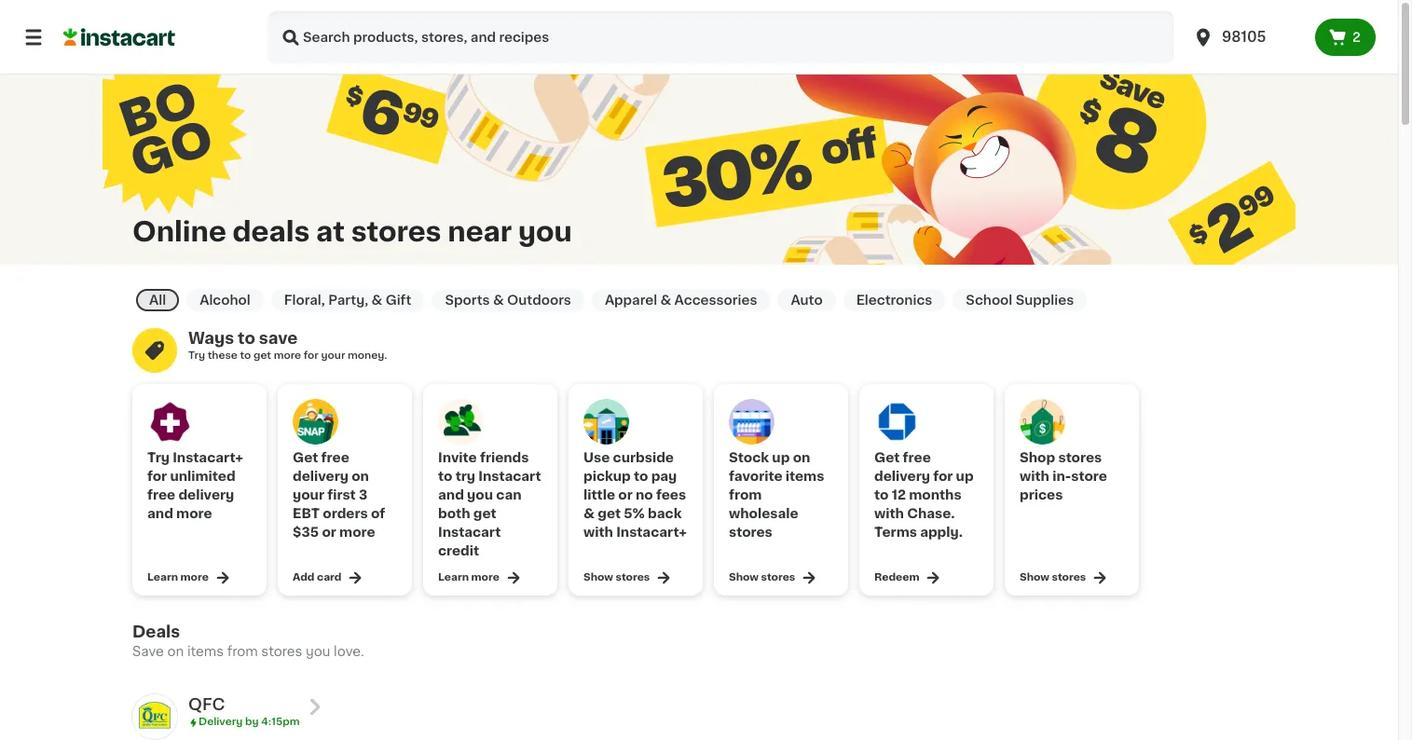 Task type: locate. For each thing, give the bounding box(es) containing it.
or
[[619, 489, 633, 502], [322, 526, 337, 539]]

instacart up credit
[[438, 526, 501, 539]]

your left money.
[[321, 351, 345, 361]]

2 horizontal spatial you
[[519, 218, 572, 245]]

0 horizontal spatial learn more
[[147, 573, 209, 583]]

1 show from the left
[[584, 573, 614, 583]]

instacart
[[479, 470, 542, 483], [438, 526, 501, 539]]

2 horizontal spatial get
[[598, 507, 621, 520]]

on inside stock up on favorite items from wholesale stores
[[793, 451, 811, 464]]

2 horizontal spatial show stores
[[1020, 573, 1087, 583]]

party,
[[328, 294, 369, 307]]

1 horizontal spatial with
[[875, 507, 905, 520]]

2 learn more from the left
[[438, 573, 500, 583]]

show down prices
[[1020, 573, 1050, 583]]

1 horizontal spatial get
[[875, 451, 900, 464]]

& down the little
[[584, 507, 595, 520]]

2
[[1353, 31, 1362, 44]]

2 horizontal spatial free
[[903, 451, 931, 464]]

1 vertical spatial and
[[147, 507, 173, 520]]

on right save
[[167, 645, 184, 658]]

more down 'unlimited'
[[176, 507, 212, 520]]

online deals at stores near you
[[132, 218, 572, 245]]

with down shop
[[1020, 470, 1050, 483]]

on inside get free delivery on your first 3 ebt orders of $35 or more
[[352, 470, 369, 483]]

2 learn from the left
[[438, 573, 469, 583]]

on inside 'deals save on items from stores you love.'
[[167, 645, 184, 658]]

shop
[[1020, 451, 1056, 464]]

more inside the try instacart+ for unlimited free delivery and more
[[176, 507, 212, 520]]

1 vertical spatial instacart+
[[617, 526, 687, 539]]

online deals at stores near you main content
[[0, 0, 1399, 740]]

12
[[892, 489, 906, 502]]

2 horizontal spatial delivery
[[875, 470, 931, 483]]

learn down credit
[[438, 573, 469, 583]]

shop stores with in-store prices
[[1020, 451, 1108, 502]]

& right sports
[[493, 294, 504, 307]]

get inside get free delivery on your first 3 ebt orders of $35 or more
[[293, 451, 318, 464]]

more up 'deals save on items from stores you love.' at the left bottom of the page
[[180, 573, 209, 583]]

0 horizontal spatial get
[[293, 451, 318, 464]]

1 vertical spatial with
[[875, 507, 905, 520]]

apply.
[[921, 526, 963, 539]]

to left 12
[[875, 489, 889, 502]]

0 horizontal spatial show
[[584, 573, 614, 583]]

with
[[1020, 470, 1050, 483], [875, 507, 905, 520], [584, 526, 614, 539]]

or inside get free delivery on your first 3 ebt orders of $35 or more
[[322, 526, 337, 539]]

get free delivery for up to 12 months with chase. terms apply.
[[875, 451, 974, 539]]

from
[[729, 489, 762, 502], [227, 645, 258, 658]]

you
[[519, 218, 572, 245], [467, 489, 493, 502], [306, 645, 331, 658]]

learn for invite friends to try instacart and you can both get instacart credit
[[438, 573, 469, 583]]

show for stores
[[729, 573, 759, 583]]

on up '3'
[[352, 470, 369, 483]]

& inside "link"
[[493, 294, 504, 307]]

your up ebt
[[293, 489, 325, 502]]

learn for try instacart+ for unlimited free delivery and more
[[147, 573, 178, 583]]

for inside get free delivery for up to 12 months with chase. terms apply.
[[934, 470, 953, 483]]

sports
[[445, 294, 490, 307]]

alcohol
[[200, 294, 251, 307]]

delivery up first
[[293, 470, 349, 483]]

instacart logo image
[[63, 26, 175, 48]]

to left try
[[438, 470, 453, 483]]

with up terms
[[875, 507, 905, 520]]

1 horizontal spatial and
[[438, 489, 464, 502]]

favorite
[[729, 470, 783, 483]]

3 show stores from the left
[[1020, 573, 1087, 583]]

0 horizontal spatial get
[[254, 351, 271, 361]]

you left "love."
[[306, 645, 331, 658]]

orders
[[323, 507, 368, 520]]

1 horizontal spatial you
[[467, 489, 493, 502]]

1 horizontal spatial free
[[321, 451, 349, 464]]

& inside use curbside pickup to pay little or no fees & get 5% back with instacart+
[[584, 507, 595, 520]]

with down the little
[[584, 526, 614, 539]]

2 get from the left
[[875, 451, 900, 464]]

and
[[438, 489, 464, 502], [147, 507, 173, 520]]

delivery down 'unlimited'
[[178, 489, 234, 502]]

delivery by 4:15pm
[[199, 717, 300, 727]]

near
[[448, 218, 512, 245]]

delivery
[[293, 470, 349, 483], [875, 470, 931, 483], [178, 489, 234, 502]]

more down credit
[[471, 573, 500, 583]]

invite
[[438, 451, 477, 464]]

2 horizontal spatial show
[[1020, 573, 1050, 583]]

qfc image
[[132, 695, 177, 740]]

prices
[[1020, 489, 1063, 502]]

learn more for try instacart+ for unlimited free delivery and more
[[147, 573, 209, 583]]

auto
[[791, 294, 823, 307]]

from down the favorite
[[729, 489, 762, 502]]

0 horizontal spatial with
[[584, 526, 614, 539]]

0 horizontal spatial show stores
[[584, 573, 650, 583]]

show stores down wholesale
[[729, 573, 796, 583]]

show stores for stores
[[729, 573, 796, 583]]

0 vertical spatial on
[[793, 451, 811, 464]]

0 horizontal spatial free
[[147, 489, 175, 502]]

1 vertical spatial items
[[187, 645, 224, 658]]

stock
[[729, 451, 770, 464]]

2 vertical spatial you
[[306, 645, 331, 658]]

you down try
[[467, 489, 493, 502]]

0 horizontal spatial instacart+
[[173, 451, 243, 464]]

deals
[[233, 218, 310, 245]]

1 horizontal spatial or
[[619, 489, 633, 502]]

to down curbside
[[634, 470, 649, 483]]

show stores down prices
[[1020, 573, 1087, 583]]

0 horizontal spatial items
[[187, 645, 224, 658]]

2 show stores from the left
[[729, 573, 796, 583]]

2 show from the left
[[729, 573, 759, 583]]

you for invite
[[467, 489, 493, 502]]

delivery inside get free delivery for up to 12 months with chase. terms apply.
[[875, 470, 931, 483]]

delivery inside the try instacart+ for unlimited free delivery and more
[[178, 489, 234, 502]]

or right "$35"
[[322, 526, 337, 539]]

1 vertical spatial or
[[322, 526, 337, 539]]

1 vertical spatial you
[[467, 489, 493, 502]]

2 horizontal spatial on
[[793, 451, 811, 464]]

1 horizontal spatial from
[[729, 489, 762, 502]]

apparel & accessories link
[[592, 289, 771, 311]]

items up qfc
[[187, 645, 224, 658]]

show down the little
[[584, 573, 614, 583]]

learn more
[[147, 573, 209, 583], [438, 573, 500, 583]]

in-
[[1053, 470, 1072, 483]]

show down wholesale
[[729, 573, 759, 583]]

1 horizontal spatial delivery
[[293, 470, 349, 483]]

little
[[584, 489, 616, 502]]

1 horizontal spatial instacart+
[[617, 526, 687, 539]]

get inside invite friends to try instacart and you can both get instacart credit
[[474, 507, 497, 520]]

0 horizontal spatial learn
[[147, 573, 178, 583]]

free for for
[[903, 451, 931, 464]]

4:15pm
[[261, 717, 300, 727]]

1 vertical spatial your
[[293, 489, 325, 502]]

0 vertical spatial and
[[438, 489, 464, 502]]

try inside the try instacart+ for unlimited free delivery and more
[[147, 451, 170, 464]]

2 horizontal spatial with
[[1020, 470, 1050, 483]]

0 vertical spatial or
[[619, 489, 633, 502]]

get up 12
[[875, 451, 900, 464]]

and inside invite friends to try instacart and you can both get instacart credit
[[438, 489, 464, 502]]

show stores
[[584, 573, 650, 583], [729, 573, 796, 583], [1020, 573, 1087, 583]]

items inside stock up on favorite items from wholesale stores
[[786, 470, 825, 483]]

delivery inside get free delivery on your first 3 ebt orders of $35 or more
[[293, 470, 349, 483]]

1 horizontal spatial show stores
[[729, 573, 796, 583]]

learn up deals on the bottom left of the page
[[147, 573, 178, 583]]

get down can
[[474, 507, 497, 520]]

0 horizontal spatial on
[[167, 645, 184, 658]]

learn more up deals on the bottom left of the page
[[147, 573, 209, 583]]

stores
[[351, 218, 442, 245], [1059, 451, 1103, 464], [729, 526, 773, 539], [616, 573, 650, 583], [761, 573, 796, 583], [1052, 573, 1087, 583], [261, 645, 303, 658]]

0 vertical spatial items
[[786, 470, 825, 483]]

delivery up 12
[[875, 470, 931, 483]]

get
[[254, 351, 271, 361], [474, 507, 497, 520], [598, 507, 621, 520]]

1 learn from the left
[[147, 573, 178, 583]]

get down save
[[254, 351, 271, 361]]

Search field
[[269, 11, 1174, 63]]

up up months at the bottom of the page
[[956, 470, 974, 483]]

use curbside pickup to pay little or no fees & get 5% back with instacart+
[[584, 451, 687, 539]]

1 vertical spatial try
[[147, 451, 170, 464]]

0 vertical spatial your
[[321, 351, 345, 361]]

with inside use curbside pickup to pay little or no fees & get 5% back with instacart+
[[584, 526, 614, 539]]

and up both
[[438, 489, 464, 502]]

3 show from the left
[[1020, 573, 1050, 583]]

you inside invite friends to try instacart and you can both get instacart credit
[[467, 489, 493, 502]]

try inside ways to save try these to get more for your money.
[[188, 351, 205, 361]]

98105 button
[[1182, 11, 1316, 63]]

show stores down 5%
[[584, 573, 650, 583]]

1 vertical spatial from
[[227, 645, 258, 658]]

free down 'unlimited'
[[147, 489, 175, 502]]

learn
[[147, 573, 178, 583], [438, 573, 469, 583]]

for up months at the bottom of the page
[[934, 470, 953, 483]]

up up the favorite
[[773, 451, 790, 464]]

free inside get free delivery on your first 3 ebt orders of $35 or more
[[321, 451, 349, 464]]

2 horizontal spatial for
[[934, 470, 953, 483]]

love.
[[334, 645, 364, 658]]

1 get from the left
[[293, 451, 318, 464]]

items right the favorite
[[786, 470, 825, 483]]

you inside 'deals save on items from stores you love.'
[[306, 645, 331, 658]]

1 horizontal spatial try
[[188, 351, 205, 361]]

more down orders
[[340, 526, 375, 539]]

stores inside stock up on favorite items from wholesale stores
[[729, 526, 773, 539]]

1 horizontal spatial learn
[[438, 573, 469, 583]]

apparel
[[605, 294, 658, 307]]

delivery
[[199, 717, 243, 727]]

1 horizontal spatial get
[[474, 507, 497, 520]]

from inside 'deals save on items from stores you love.'
[[227, 645, 258, 658]]

more
[[274, 351, 301, 361], [176, 507, 212, 520], [340, 526, 375, 539], [180, 573, 209, 583], [471, 573, 500, 583]]

1 horizontal spatial on
[[352, 470, 369, 483]]

floral, party, & gift
[[284, 294, 412, 307]]

add
[[293, 573, 315, 583]]

pickup
[[584, 470, 631, 483]]

1 vertical spatial on
[[352, 470, 369, 483]]

1 show stores from the left
[[584, 573, 650, 583]]

more down save
[[274, 351, 301, 361]]

0 horizontal spatial try
[[147, 451, 170, 464]]

on right stock
[[793, 451, 811, 464]]

0 horizontal spatial or
[[322, 526, 337, 539]]

2 vertical spatial with
[[584, 526, 614, 539]]

all link
[[136, 289, 179, 311]]

free inside get free delivery for up to 12 months with chase. terms apply.
[[903, 451, 931, 464]]

delivery for to
[[875, 470, 931, 483]]

delivery for first
[[293, 470, 349, 483]]

1 vertical spatial up
[[956, 470, 974, 483]]

instacart up can
[[479, 470, 542, 483]]

1 vertical spatial instacart
[[438, 526, 501, 539]]

&
[[372, 294, 383, 307], [493, 294, 504, 307], [661, 294, 672, 307], [584, 507, 595, 520]]

0 vertical spatial you
[[519, 218, 572, 245]]

1 horizontal spatial show
[[729, 573, 759, 583]]

0 horizontal spatial and
[[147, 507, 173, 520]]

get down the little
[[598, 507, 621, 520]]

1 learn more from the left
[[147, 573, 209, 583]]

1 horizontal spatial for
[[304, 351, 319, 361]]

items
[[786, 470, 825, 483], [187, 645, 224, 658]]

and inside the try instacart+ for unlimited free delivery and more
[[147, 507, 173, 520]]

0 vertical spatial instacart+
[[173, 451, 243, 464]]

1 horizontal spatial up
[[956, 470, 974, 483]]

None search field
[[269, 11, 1174, 63]]

0 vertical spatial with
[[1020, 470, 1050, 483]]

these
[[208, 351, 238, 361]]

for down the floral,
[[304, 351, 319, 361]]

from up delivery by 4:15pm
[[227, 645, 258, 658]]

instacart+ down back
[[617, 526, 687, 539]]

to
[[238, 331, 255, 346], [240, 351, 251, 361], [438, 470, 453, 483], [634, 470, 649, 483], [875, 489, 889, 502]]

and down 'unlimited'
[[147, 507, 173, 520]]

for left 'unlimited'
[[147, 470, 167, 483]]

get inside get free delivery for up to 12 months with chase. terms apply.
[[875, 451, 900, 464]]

0 vertical spatial try
[[188, 351, 205, 361]]

try
[[188, 351, 205, 361], [147, 451, 170, 464]]

2 vertical spatial on
[[167, 645, 184, 658]]

or left no
[[619, 489, 633, 502]]

instacart+ inside use curbside pickup to pay little or no fees & get 5% back with instacart+
[[617, 526, 687, 539]]

0 horizontal spatial you
[[306, 645, 331, 658]]

free up 12
[[903, 451, 931, 464]]

more inside ways to save try these to get more for your money.
[[274, 351, 301, 361]]

0 horizontal spatial from
[[227, 645, 258, 658]]

0 horizontal spatial delivery
[[178, 489, 234, 502]]

1 horizontal spatial items
[[786, 470, 825, 483]]

get up ebt
[[293, 451, 318, 464]]

instacart+ up 'unlimited'
[[173, 451, 243, 464]]

you right near
[[519, 218, 572, 245]]

0 horizontal spatial up
[[773, 451, 790, 464]]

learn more down credit
[[438, 573, 500, 583]]

free up first
[[321, 451, 349, 464]]

0 vertical spatial from
[[729, 489, 762, 502]]

both
[[438, 507, 471, 520]]

show for no
[[584, 573, 614, 583]]

free inside the try instacart+ for unlimited free delivery and more
[[147, 489, 175, 502]]

stores inside shop stores with in-store prices
[[1059, 451, 1103, 464]]

instacart+
[[173, 451, 243, 464], [617, 526, 687, 539]]

1 horizontal spatial learn more
[[438, 573, 500, 583]]

show
[[584, 573, 614, 583], [729, 573, 759, 583], [1020, 573, 1050, 583]]

0 horizontal spatial for
[[147, 470, 167, 483]]

deals
[[132, 625, 180, 640]]

get
[[293, 451, 318, 464], [875, 451, 900, 464]]

0 vertical spatial up
[[773, 451, 790, 464]]

items inside 'deals save on items from stores you love.'
[[187, 645, 224, 658]]



Task type: describe. For each thing, give the bounding box(es) containing it.
friends
[[480, 451, 529, 464]]

with inside get free delivery for up to 12 months with chase. terms apply.
[[875, 507, 905, 520]]

redeem
[[875, 573, 920, 583]]

store
[[1072, 470, 1108, 483]]

chase.
[[908, 507, 956, 520]]

school supplies
[[966, 294, 1075, 307]]

apparel & accessories
[[605, 294, 758, 307]]

at
[[316, 218, 345, 245]]

supplies
[[1016, 294, 1075, 307]]

ebt
[[293, 507, 320, 520]]

get inside use curbside pickup to pay little or no fees & get 5% back with instacart+
[[598, 507, 621, 520]]

with inside shop stores with in-store prices
[[1020, 470, 1050, 483]]

try
[[456, 470, 476, 483]]

learn more for invite friends to try instacart and you can both get instacart credit
[[438, 573, 500, 583]]

sports & outdoors link
[[432, 289, 585, 311]]

floral, party, & gift link
[[271, 289, 425, 311]]

your inside ways to save try these to get more for your money.
[[321, 351, 345, 361]]

sports & outdoors
[[445, 294, 572, 307]]

school
[[966, 294, 1013, 307]]

pay
[[652, 470, 677, 483]]

for inside ways to save try these to get more for your money.
[[304, 351, 319, 361]]

up inside stock up on favorite items from wholesale stores
[[773, 451, 790, 464]]

unlimited
[[170, 470, 236, 483]]

5%
[[624, 507, 645, 520]]

gift
[[386, 294, 412, 307]]

fees
[[657, 489, 686, 502]]

stores inside 'deals save on items from stores you love.'
[[261, 645, 303, 658]]

terms
[[875, 526, 918, 539]]

months
[[909, 489, 962, 502]]

free for on
[[321, 451, 349, 464]]

to inside get free delivery for up to 12 months with chase. terms apply.
[[875, 489, 889, 502]]

on for deals
[[167, 645, 184, 658]]

money.
[[348, 351, 387, 361]]

by
[[245, 717, 259, 727]]

online
[[132, 218, 226, 245]]

show stores for no
[[584, 573, 650, 583]]

auto link
[[778, 289, 836, 311]]

card
[[317, 573, 342, 583]]

stock up on favorite items from wholesale stores
[[729, 451, 825, 539]]

ways
[[188, 331, 234, 346]]

98105
[[1223, 30, 1267, 44]]

try instacart+ for unlimited free delivery and more
[[147, 451, 243, 520]]

to inside use curbside pickup to pay little or no fees & get 5% back with instacart+
[[634, 470, 649, 483]]

$35
[[293, 526, 319, 539]]

for inside the try instacart+ for unlimited free delivery and more
[[147, 470, 167, 483]]

curbside
[[613, 451, 674, 464]]

can
[[496, 489, 522, 502]]

credit
[[438, 545, 480, 558]]

on for stock
[[793, 451, 811, 464]]

school supplies link
[[953, 289, 1088, 311]]

get free delivery on your first 3 ebt orders of $35 or more
[[293, 451, 385, 539]]

get for get free delivery on your first 3 ebt orders of $35 or more
[[293, 451, 318, 464]]

back
[[648, 507, 682, 520]]

wholesale
[[729, 507, 799, 520]]

invite friends to try instacart and you can both get instacart credit
[[438, 451, 542, 558]]

save
[[132, 645, 164, 658]]

to left save
[[238, 331, 255, 346]]

get inside ways to save try these to get more for your money.
[[254, 351, 271, 361]]

from inside stock up on favorite items from wholesale stores
[[729, 489, 762, 502]]

3
[[359, 489, 368, 502]]

electronics link
[[844, 289, 946, 311]]

& left the gift
[[372, 294, 383, 307]]

98105 button
[[1193, 11, 1305, 63]]

get for get free delivery for up to 12 months with chase. terms apply.
[[875, 451, 900, 464]]

add card
[[293, 573, 342, 583]]

no
[[636, 489, 654, 502]]

deals save on items from stores you love.
[[132, 625, 364, 658]]

alcohol link
[[187, 289, 264, 311]]

instacart+ inside the try instacart+ for unlimited free delivery and more
[[173, 451, 243, 464]]

ways to save try these to get more for your money.
[[188, 331, 387, 361]]

accessories
[[675, 294, 758, 307]]

save
[[259, 331, 298, 346]]

or inside use curbside pickup to pay little or no fees & get 5% back with instacart+
[[619, 489, 633, 502]]

first
[[328, 489, 356, 502]]

more inside get free delivery on your first 3 ebt orders of $35 or more
[[340, 526, 375, 539]]

savings education cards icon image
[[132, 328, 177, 373]]

qfc
[[188, 698, 225, 713]]

to inside invite friends to try instacart and you can both get instacart credit
[[438, 470, 453, 483]]

of
[[371, 507, 385, 520]]

& right apparel
[[661, 294, 672, 307]]

up inside get free delivery for up to 12 months with chase. terms apply.
[[956, 470, 974, 483]]

your inside get free delivery on your first 3 ebt orders of $35 or more
[[293, 489, 325, 502]]

electronics
[[857, 294, 933, 307]]

use
[[584, 451, 610, 464]]

all
[[149, 294, 166, 307]]

to right these at left
[[240, 351, 251, 361]]

0 vertical spatial instacart
[[479, 470, 542, 483]]

you for deals
[[306, 645, 331, 658]]

2 button
[[1316, 19, 1377, 56]]

outdoors
[[507, 294, 572, 307]]

floral,
[[284, 294, 325, 307]]



Task type: vqa. For each thing, say whether or not it's contained in the screenshot.


